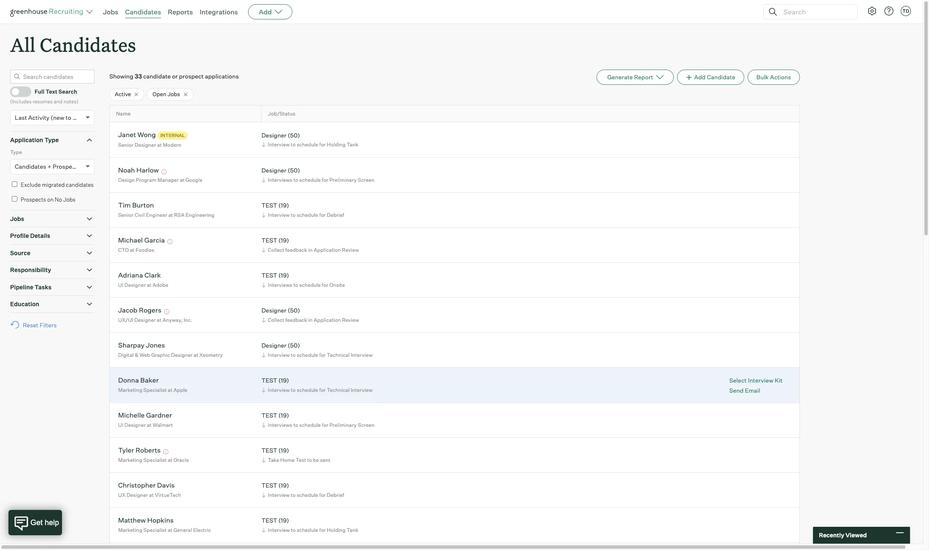 Task type: describe. For each thing, give the bounding box(es) containing it.
anyway,
[[163, 317, 183, 323]]

preliminary for (50)
[[330, 177, 357, 183]]

source
[[10, 249, 30, 256]]

civil
[[135, 212, 145, 218]]

interview inside designer (50) interview to schedule for holding tank
[[268, 142, 290, 148]]

0 vertical spatial application
[[10, 136, 43, 143]]

interviews for adriana clark
[[268, 282, 292, 288]]

at down rogers
[[157, 317, 161, 323]]

collect for jacob rogers
[[268, 317, 284, 323]]

cto
[[118, 247, 129, 253]]

be
[[313, 457, 319, 463]]

configure image
[[867, 6, 877, 16]]

0 vertical spatial type
[[44, 136, 59, 143]]

screen for (50)
[[358, 177, 375, 183]]

adobe
[[153, 282, 168, 288]]

add candidate link
[[677, 70, 744, 85]]

generate
[[607, 74, 633, 81]]

schedule inside designer (50) interview to schedule for holding tank
[[297, 142, 318, 148]]

tasks
[[35, 283, 52, 291]]

designer inside designer (50) interview to schedule for holding tank
[[262, 132, 287, 139]]

ui for michelle gardner
[[118, 422, 123, 428]]

interviews to schedule for preliminary screen link for (19)
[[260, 421, 377, 429]]

to for digital & web graphic designer at xeometry
[[291, 352, 296, 358]]

in for michael garcia
[[308, 247, 313, 253]]

for inside "designer (50) interviews to schedule for preliminary screen"
[[322, 177, 328, 183]]

candidate
[[143, 73, 171, 80]]

application for jacob rogers
[[314, 317, 341, 323]]

take home test to be sent link
[[260, 456, 333, 464]]

cto at foodies
[[118, 247, 154, 253]]

active
[[115, 91, 131, 98]]

(19) for ui designer at walmart
[[279, 412, 289, 419]]

no
[[55, 196, 62, 203]]

michael garcia has been in application review for more than 5 days image
[[166, 239, 174, 245]]

for for clark
[[322, 282, 328, 288]]

oracle
[[174, 457, 189, 463]]

reset filters
[[23, 321, 57, 329]]

candidate
[[707, 74, 736, 81]]

designer inside sharpay jones digital & web graphic designer at xeometry
[[171, 352, 193, 358]]

holding for (50)
[[327, 142, 346, 148]]

test (19) interview to schedule for debrief for davis
[[262, 482, 344, 498]]

application for michael garcia
[[314, 247, 341, 253]]

to inside test (19) take home test to be sent
[[307, 457, 312, 463]]

notes)
[[64, 98, 78, 105]]

test for marketing specialist at oracle
[[262, 447, 277, 454]]

jacob
[[118, 306, 137, 315]]

recently viewed
[[819, 532, 867, 539]]

general
[[174, 527, 192, 533]]

hopkins
[[147, 516, 174, 525]]

sharpay
[[118, 341, 145, 350]]

(includes
[[10, 98, 32, 105]]

michael
[[118, 236, 143, 245]]

report
[[634, 74, 653, 81]]

michelle gardner link
[[118, 411, 172, 421]]

janet wong link
[[118, 131, 156, 140]]

for for gardner
[[322, 422, 328, 428]]

screen for (19)
[[358, 422, 375, 428]]

candidates for candidates + prospects
[[15, 163, 46, 170]]

showing
[[109, 73, 133, 80]]

interview to schedule for debrief link for davis
[[260, 491, 346, 499]]

designer inside designer (50) interview to schedule for technical interview
[[262, 342, 287, 349]]

review for michael garcia
[[342, 247, 359, 253]]

schedule inside test (19) interview to schedule for technical interview
[[297, 387, 318, 393]]

interviews to schedule for onsite link
[[260, 281, 347, 289]]

marketing for donna
[[118, 387, 142, 393]]

at inside matthew hopkins marketing specialist at general electric
[[168, 527, 172, 533]]

designer inside "designer (50) interviews to schedule for preliminary screen"
[[262, 167, 287, 174]]

pipeline
[[10, 283, 33, 291]]

type inside "element"
[[10, 149, 22, 155]]

td button
[[899, 4, 913, 18]]

preliminary for (19)
[[330, 422, 357, 428]]

for for hopkins
[[319, 527, 326, 533]]

wong
[[137, 131, 156, 139]]

debrief for christopher davis
[[327, 492, 344, 498]]

to for senior civil engineer at rsa engineering
[[291, 212, 296, 218]]

test for cto at foodies
[[262, 237, 277, 244]]

migrated
[[42, 181, 65, 188]]

for for davis
[[319, 492, 326, 498]]

senior designer at modern
[[118, 142, 181, 148]]

a follow-up was set for sep 22, 2023 for noah harlow image
[[160, 169, 168, 174]]

baker
[[140, 376, 159, 385]]

profile details
[[10, 232, 50, 239]]

test (19) interviews to schedule for onsite
[[262, 272, 345, 288]]

inc.
[[184, 317, 192, 323]]

2 specialist from the top
[[143, 457, 167, 463]]

engineer
[[146, 212, 167, 218]]

clark
[[144, 271, 161, 280]]

noah harlow
[[118, 166, 159, 174]]

test inside test (19) interview to schedule for technical interview
[[262, 377, 277, 384]]

candidates + prospects
[[15, 163, 81, 170]]

jones
[[146, 341, 165, 350]]

apple
[[174, 387, 188, 393]]

actions
[[770, 74, 791, 81]]

michelle
[[118, 411, 145, 420]]

designer inside designer (50) collect feedback in application review
[[262, 307, 287, 314]]

at inside donna baker marketing specialist at apple
[[168, 387, 172, 393]]

and
[[54, 98, 62, 105]]

jobs link
[[103, 8, 118, 16]]

2 marketing from the top
[[118, 457, 142, 463]]

reset filters button
[[10, 317, 61, 333]]

designer (50) interview to schedule for technical interview
[[262, 342, 373, 358]]

full
[[35, 88, 44, 95]]

at inside tim burton senior civil engineer at rsa engineering
[[168, 212, 173, 218]]

last activity (new to old) option
[[15, 114, 84, 121]]

old)
[[73, 114, 84, 121]]

designer inside adriana clark ui designer at adobe
[[124, 282, 146, 288]]

to for ui designer at adobe
[[293, 282, 298, 288]]

add for add
[[259, 8, 272, 16]]

test for ux designer at virtuetech
[[262, 482, 277, 489]]

burton
[[132, 201, 154, 209]]

collect feedback in application review link for jacob rogers
[[260, 316, 361, 324]]

reset
[[23, 321, 38, 329]]

feedback for jacob rogers
[[285, 317, 307, 323]]

prospects on no jobs
[[21, 196, 75, 203]]

virtuetech
[[155, 492, 181, 498]]

internal
[[160, 132, 185, 138]]

interview to schedule for holding tank link for (19)
[[260, 526, 361, 534]]

last activity (new to old)
[[15, 114, 84, 121]]

web
[[140, 352, 150, 358]]

(19) for ui designer at adobe
[[279, 272, 289, 279]]

tyler roberts link
[[118, 446, 161, 456]]

generate report button
[[597, 70, 674, 85]]

tyler
[[118, 446, 134, 455]]

integrations
[[200, 8, 238, 16]]

1 vertical spatial candidates
[[40, 32, 136, 57]]

(19) inside test (19) interview to schedule for technical interview
[[279, 377, 289, 384]]

1 vertical spatial prospects
[[21, 196, 46, 203]]

to for ui designer at walmart
[[293, 422, 298, 428]]

details
[[30, 232, 50, 239]]

&
[[135, 352, 138, 358]]

electric
[[193, 527, 211, 533]]

take
[[268, 457, 279, 463]]

donna baker marketing specialist at apple
[[118, 376, 188, 393]]

interview to schedule for debrief link for burton
[[260, 211, 346, 219]]

bulk
[[757, 74, 769, 81]]

tim
[[118, 201, 131, 209]]

engineering
[[186, 212, 214, 218]]

interviews inside "designer (50) interviews to schedule for preliminary screen"
[[268, 177, 292, 183]]

generate report
[[607, 74, 653, 81]]

education
[[10, 301, 39, 308]]

modern
[[163, 142, 181, 148]]

interview to schedule for holding tank link for (50)
[[260, 141, 361, 149]]

for inside designer (50) interview to schedule for holding tank
[[319, 142, 326, 148]]

at inside sharpay jones digital & web graphic designer at xeometry
[[194, 352, 198, 358]]

janet
[[118, 131, 136, 139]]

marketing for matthew
[[118, 527, 142, 533]]



Task type: locate. For each thing, give the bounding box(es) containing it.
feedback up test (19) interviews to schedule for onsite
[[285, 247, 307, 253]]

to inside test (19) interview to schedule for technical interview
[[291, 387, 296, 393]]

0 vertical spatial tank
[[347, 142, 358, 148]]

ux/ui
[[118, 317, 133, 323]]

8 (19) from the top
[[279, 517, 289, 524]]

Exclude migrated candidates checkbox
[[12, 181, 17, 187]]

(19) inside test (19) interviews to schedule for onsite
[[279, 272, 289, 279]]

interview to schedule for technical interview link up test (19) interview to schedule for technical interview
[[260, 351, 375, 359]]

(19) inside test (19) collect feedback in application review
[[279, 237, 289, 244]]

collect for michael garcia
[[268, 247, 284, 253]]

for inside test (19) interview to schedule for holding tank
[[319, 527, 326, 533]]

2 (50) from the top
[[288, 167, 300, 174]]

interviews inside test (19) interviews to schedule for onsite
[[268, 282, 292, 288]]

33
[[135, 73, 142, 80]]

1 interviews to schedule for preliminary screen link from the top
[[260, 176, 377, 184]]

exclude migrated candidates
[[21, 181, 94, 188]]

ui down michelle
[[118, 422, 123, 428]]

feedback for michael garcia
[[285, 247, 307, 253]]

0 vertical spatial holding
[[327, 142, 346, 148]]

1 vertical spatial collect
[[268, 317, 284, 323]]

0 vertical spatial interviews to schedule for preliminary screen link
[[260, 176, 377, 184]]

2 collect from the top
[[268, 317, 284, 323]]

1 vertical spatial ui
[[118, 422, 123, 428]]

technical for (19)
[[327, 387, 350, 393]]

candidates inside type "element"
[[15, 163, 46, 170]]

interview inside test (19) interview to schedule for holding tank
[[268, 527, 290, 533]]

1 vertical spatial holding
[[327, 527, 346, 533]]

application type
[[10, 136, 59, 143]]

designer (50) interviews to schedule for preliminary screen
[[262, 167, 375, 183]]

2 feedback from the top
[[285, 317, 307, 323]]

2 in from the top
[[308, 317, 313, 323]]

2 vertical spatial candidates
[[15, 163, 46, 170]]

interviews to schedule for preliminary screen link
[[260, 176, 377, 184], [260, 421, 377, 429]]

all candidates
[[10, 32, 136, 57]]

davis
[[157, 481, 175, 490]]

at down michelle gardner link
[[147, 422, 152, 428]]

senior down janet
[[118, 142, 134, 148]]

prospects inside type "element"
[[53, 163, 81, 170]]

to inside test (19) interview to schedule for holding tank
[[291, 527, 296, 533]]

technical for (50)
[[327, 352, 350, 358]]

schedule for clark
[[299, 282, 321, 288]]

or
[[172, 73, 178, 80]]

collect feedback in application review link for michael garcia
[[260, 246, 361, 254]]

1 vertical spatial tank
[[347, 527, 358, 533]]

jobs up profile
[[10, 215, 24, 222]]

jobs right open
[[168, 91, 180, 98]]

Search text field
[[782, 6, 850, 18]]

2 test from the top
[[262, 237, 277, 244]]

2 debrief from the top
[[327, 492, 344, 498]]

preliminary inside "designer (50) interviews to schedule for preliminary screen"
[[330, 177, 357, 183]]

holding for (19)
[[327, 527, 346, 533]]

1 vertical spatial technical
[[327, 387, 350, 393]]

google
[[186, 177, 202, 183]]

at left general
[[168, 527, 172, 533]]

1 debrief from the top
[[327, 212, 344, 218]]

add for add candidate
[[694, 74, 706, 81]]

candidates for candidates
[[125, 8, 161, 16]]

at left apple
[[168, 387, 172, 393]]

at down tyler roberts has been in take home test for more than 7 days image on the left
[[168, 457, 172, 463]]

technical inside designer (50) interview to schedule for technical interview
[[327, 352, 350, 358]]

collect feedback in application review link
[[260, 246, 361, 254], [260, 316, 361, 324]]

(50) inside "designer (50) interviews to schedule for preliminary screen"
[[288, 167, 300, 174]]

0 vertical spatial test (19) interview to schedule for debrief
[[262, 202, 344, 218]]

test for senior civil engineer at rsa engineering
[[262, 202, 277, 209]]

review inside test (19) collect feedback in application review
[[342, 247, 359, 253]]

matthew hopkins link
[[118, 516, 174, 526]]

test (19) collect feedback in application review
[[262, 237, 359, 253]]

1 vertical spatial screen
[[358, 422, 375, 428]]

(new
[[51, 114, 64, 121]]

at down christopher davis link
[[149, 492, 154, 498]]

ux
[[118, 492, 125, 498]]

review up onsite
[[342, 247, 359, 253]]

2 tank from the top
[[347, 527, 358, 533]]

interview to schedule for holding tank link
[[260, 141, 361, 149], [260, 526, 361, 534]]

1 in from the top
[[308, 247, 313, 253]]

tank inside designer (50) interview to schedule for holding tank
[[347, 142, 358, 148]]

3 (50) from the top
[[288, 307, 300, 314]]

application up designer (50) interview to schedule for technical interview
[[314, 317, 341, 323]]

(19) inside test (19) interviews to schedule for preliminary screen
[[279, 412, 289, 419]]

tank
[[347, 142, 358, 148], [347, 527, 358, 533]]

prospects right +
[[53, 163, 81, 170]]

marketing down the donna
[[118, 387, 142, 393]]

1 vertical spatial test (19) interview to schedule for debrief
[[262, 482, 344, 498]]

(50) down job/status at the top left of page
[[288, 132, 300, 139]]

schedule for gardner
[[299, 422, 321, 428]]

interviews to schedule for preliminary screen link up be
[[260, 421, 377, 429]]

application up onsite
[[314, 247, 341, 253]]

4 test from the top
[[262, 377, 277, 384]]

in
[[308, 247, 313, 253], [308, 317, 313, 323]]

(50) inside designer (50) collect feedback in application review
[[288, 307, 300, 314]]

(19) for ux designer at virtuetech
[[279, 482, 289, 489]]

adriana clark ui designer at adobe
[[118, 271, 168, 288]]

1 vertical spatial add
[[694, 74, 706, 81]]

type down the application type
[[10, 149, 22, 155]]

1 ui from the top
[[118, 282, 123, 288]]

1 vertical spatial feedback
[[285, 317, 307, 323]]

interview
[[268, 142, 290, 148], [268, 212, 290, 218], [268, 352, 290, 358], [351, 352, 373, 358], [268, 387, 290, 393], [351, 387, 373, 393], [268, 492, 290, 498], [268, 527, 290, 533]]

8 test from the top
[[262, 517, 277, 524]]

(50) for noah harlow
[[288, 167, 300, 174]]

1 vertical spatial interviews to schedule for preliminary screen link
[[260, 421, 377, 429]]

type
[[44, 136, 59, 143], [10, 149, 22, 155]]

debrief up test (19) collect feedback in application review
[[327, 212, 344, 218]]

0 vertical spatial interview to schedule for debrief link
[[260, 211, 346, 219]]

1 horizontal spatial type
[[44, 136, 59, 143]]

1 vertical spatial debrief
[[327, 492, 344, 498]]

at inside michelle gardner ui designer at walmart
[[147, 422, 152, 428]]

0 vertical spatial prospects
[[53, 163, 81, 170]]

holding inside designer (50) interview to schedule for holding tank
[[327, 142, 346, 148]]

reports link
[[168, 8, 193, 16]]

interviews to schedule for preliminary screen link down designer (50) interview to schedule for holding tank
[[260, 176, 377, 184]]

michael garcia link
[[118, 236, 165, 246]]

to inside test (19) interviews to schedule for preliminary screen
[[293, 422, 298, 428]]

test inside test (19) collect feedback in application review
[[262, 237, 277, 244]]

schedule for jones
[[297, 352, 318, 358]]

ui inside adriana clark ui designer at adobe
[[118, 282, 123, 288]]

(50) down designer (50) collect feedback in application review
[[288, 342, 300, 349]]

2 test (19) interview to schedule for debrief from the top
[[262, 482, 344, 498]]

(19) inside test (19) interview to schedule for holding tank
[[279, 517, 289, 524]]

at down clark
[[147, 282, 152, 288]]

type down last activity (new to old) option
[[44, 136, 59, 143]]

interviews
[[268, 177, 292, 183], [268, 282, 292, 288], [268, 422, 292, 428]]

1 interviews from the top
[[268, 177, 292, 183]]

gardner
[[146, 411, 172, 420]]

candidates down jobs link on the top left of page
[[40, 32, 136, 57]]

0 vertical spatial add
[[259, 8, 272, 16]]

jobs
[[103, 8, 118, 16], [168, 91, 180, 98], [63, 196, 75, 203], [10, 215, 24, 222]]

0 vertical spatial screen
[[358, 177, 375, 183]]

(19) for marketing specialist at general electric
[[279, 517, 289, 524]]

0 vertical spatial in
[[308, 247, 313, 253]]

(50) inside designer (50) interview to schedule for holding tank
[[288, 132, 300, 139]]

test (19) interview to schedule for debrief up test (19) collect feedback in application review
[[262, 202, 344, 218]]

test inside test (19) interviews to schedule for preliminary screen
[[262, 412, 277, 419]]

showing 33 candidate or prospect applications
[[109, 73, 239, 80]]

open jobs
[[153, 91, 180, 98]]

schedule inside test (19) interview to schedule for holding tank
[[297, 527, 318, 533]]

technical inside test (19) interview to schedule for technical interview
[[327, 387, 350, 393]]

jacob rogers has been in application review for more than 5 days image
[[163, 310, 171, 315]]

roberts
[[136, 446, 161, 455]]

1 interview to schedule for debrief link from the top
[[260, 211, 346, 219]]

profile
[[10, 232, 29, 239]]

0 vertical spatial feedback
[[285, 247, 307, 253]]

collect inside designer (50) collect feedback in application review
[[268, 317, 284, 323]]

designer inside christopher davis ux designer at virtuetech
[[127, 492, 148, 498]]

(50) for jacob rogers
[[288, 307, 300, 314]]

(19) inside test (19) take home test to be sent
[[279, 447, 289, 454]]

2 interview to schedule for technical interview link from the top
[[260, 386, 375, 394]]

adriana
[[118, 271, 143, 280]]

interview to schedule for technical interview link up test (19) interviews to schedule for preliminary screen
[[260, 386, 375, 394]]

screen inside "designer (50) interviews to schedule for preliminary screen"
[[358, 177, 375, 183]]

add button
[[248, 4, 293, 19]]

applications
[[205, 73, 239, 80]]

4 (19) from the top
[[279, 377, 289, 384]]

greenhouse recruiting image
[[10, 7, 86, 17]]

1 review from the top
[[342, 247, 359, 253]]

1 collect from the top
[[268, 247, 284, 253]]

foodies
[[136, 247, 154, 253]]

schedule inside designer (50) interview to schedule for technical interview
[[297, 352, 318, 358]]

technical up test (19) interview to schedule for technical interview
[[327, 352, 350, 358]]

1 vertical spatial specialist
[[143, 457, 167, 463]]

3 test from the top
[[262, 272, 277, 279]]

for for jones
[[319, 352, 326, 358]]

at left google
[[180, 177, 184, 183]]

to
[[66, 114, 71, 121], [291, 142, 296, 148], [293, 177, 298, 183], [291, 212, 296, 218], [293, 282, 298, 288], [291, 352, 296, 358], [291, 387, 296, 393], [293, 422, 298, 428], [307, 457, 312, 463], [291, 492, 296, 498], [291, 527, 296, 533]]

holding inside test (19) interview to schedule for holding tank
[[327, 527, 346, 533]]

jobs right no
[[63, 196, 75, 203]]

2 vertical spatial interviews
[[268, 422, 292, 428]]

test inside test (19) interview to schedule for holding tank
[[262, 517, 277, 524]]

candidates up exclude
[[15, 163, 46, 170]]

michael garcia
[[118, 236, 165, 245]]

1 vertical spatial preliminary
[[330, 422, 357, 428]]

1 (50) from the top
[[288, 132, 300, 139]]

(19) for senior civil engineer at rsa engineering
[[279, 202, 289, 209]]

candidates right jobs link on the top left of page
[[125, 8, 161, 16]]

ui down the adriana
[[118, 282, 123, 288]]

1 vertical spatial collect feedback in application review link
[[260, 316, 361, 324]]

0 vertical spatial candidates
[[125, 8, 161, 16]]

to for senior designer at modern
[[291, 142, 296, 148]]

test for ui designer at adobe
[[262, 272, 277, 279]]

schedule for davis
[[297, 492, 318, 498]]

2 interview to schedule for debrief link from the top
[[260, 491, 346, 499]]

at left xeometry
[[194, 352, 198, 358]]

type element
[[10, 148, 95, 180]]

1 vertical spatial in
[[308, 317, 313, 323]]

christopher davis ux designer at virtuetech
[[118, 481, 181, 498]]

on
[[47, 196, 54, 203]]

6 test from the top
[[262, 447, 277, 454]]

2 interview to schedule for holding tank link from the top
[[260, 526, 361, 534]]

3 (19) from the top
[[279, 272, 289, 279]]

0 vertical spatial interview to schedule for technical interview link
[[260, 351, 375, 359]]

at inside christopher davis ux designer at virtuetech
[[149, 492, 154, 498]]

matthew
[[118, 516, 146, 525]]

to inside "designer (50) interviews to schedule for preliminary screen"
[[293, 177, 298, 183]]

test (19) interviews to schedule for preliminary screen
[[262, 412, 375, 428]]

7 test from the top
[[262, 482, 277, 489]]

interview to schedule for debrief link
[[260, 211, 346, 219], [260, 491, 346, 499]]

2 (19) from the top
[[279, 237, 289, 244]]

1 technical from the top
[[327, 352, 350, 358]]

4 (50) from the top
[[288, 342, 300, 349]]

schedule inside test (19) interviews to schedule for preliminary screen
[[299, 422, 321, 428]]

senior inside tim burton senior civil engineer at rsa engineering
[[118, 212, 134, 218]]

2 vertical spatial marketing
[[118, 527, 142, 533]]

schedule inside "designer (50) interviews to schedule for preliminary screen"
[[299, 177, 321, 183]]

digital
[[118, 352, 134, 358]]

review for jacob rogers
[[342, 317, 359, 323]]

in up test (19) interviews to schedule for onsite
[[308, 247, 313, 253]]

graphic
[[151, 352, 170, 358]]

1 vertical spatial senior
[[118, 212, 134, 218]]

tank for (50)
[[347, 142, 358, 148]]

1 vertical spatial interview to schedule for technical interview link
[[260, 386, 375, 394]]

jobs left "candidates" link
[[103, 8, 118, 16]]

designer (50) collect feedback in application review
[[262, 307, 359, 323]]

tank inside test (19) interview to schedule for holding tank
[[347, 527, 358, 533]]

at left the rsa
[[168, 212, 173, 218]]

interview to schedule for technical interview link for baker
[[260, 386, 375, 394]]

collect feedback in application review link up designer (50) interview to schedule for technical interview
[[260, 316, 361, 324]]

interview to schedule for debrief link up test (19) collect feedback in application review
[[260, 211, 346, 219]]

1 vertical spatial application
[[314, 247, 341, 253]]

application inside designer (50) collect feedback in application review
[[314, 317, 341, 323]]

1 feedback from the top
[[285, 247, 307, 253]]

feedback inside designer (50) collect feedback in application review
[[285, 317, 307, 323]]

3 marketing from the top
[[118, 527, 142, 533]]

1 preliminary from the top
[[330, 177, 357, 183]]

to inside designer (50) interview to schedule for holding tank
[[291, 142, 296, 148]]

open
[[153, 91, 166, 98]]

test for marketing specialist at general electric
[[262, 517, 277, 524]]

candidates
[[125, 8, 161, 16], [40, 32, 136, 57], [15, 163, 46, 170]]

(50) down interviews to schedule for onsite link
[[288, 307, 300, 314]]

in for jacob rogers
[[308, 317, 313, 323]]

debrief
[[327, 212, 344, 218], [327, 492, 344, 498]]

5 test from the top
[[262, 412, 277, 419]]

donna baker link
[[118, 376, 159, 386]]

ux/ui designer at anyway, inc.
[[118, 317, 192, 323]]

0 vertical spatial technical
[[327, 352, 350, 358]]

specialist inside matthew hopkins marketing specialist at general electric
[[143, 527, 167, 533]]

christopher
[[118, 481, 156, 490]]

(50) for janet wong
[[288, 132, 300, 139]]

activity
[[28, 114, 49, 121]]

7 (19) from the top
[[279, 482, 289, 489]]

technical up test (19) interviews to schedule for preliminary screen
[[327, 387, 350, 393]]

to inside test (19) interviews to schedule for onsite
[[293, 282, 298, 288]]

review down onsite
[[342, 317, 359, 323]]

to for ux designer at virtuetech
[[291, 492, 296, 498]]

3 interviews from the top
[[268, 422, 292, 428]]

feedback inside test (19) collect feedback in application review
[[285, 247, 307, 253]]

1 interview to schedule for holding tank link from the top
[[260, 141, 361, 149]]

specialist down hopkins
[[143, 527, 167, 533]]

2 senior from the top
[[118, 212, 134, 218]]

2 technical from the top
[[327, 387, 350, 393]]

ui for adriana clark
[[118, 282, 123, 288]]

1 vertical spatial interview to schedule for holding tank link
[[260, 526, 361, 534]]

specialist down 'baker'
[[143, 387, 167, 393]]

0 vertical spatial marketing
[[118, 387, 142, 393]]

1 vertical spatial marketing
[[118, 457, 142, 463]]

interviews to schedule for preliminary screen link for (50)
[[260, 176, 377, 184]]

christopher davis link
[[118, 481, 175, 491]]

test (19) interview to schedule for debrief down test
[[262, 482, 344, 498]]

marketing down tyler
[[118, 457, 142, 463]]

all
[[10, 32, 35, 57]]

1 vertical spatial review
[[342, 317, 359, 323]]

design program manager at google
[[118, 177, 202, 183]]

0 vertical spatial interviews
[[268, 177, 292, 183]]

sharpay jones link
[[118, 341, 165, 351]]

specialist for hopkins
[[143, 527, 167, 533]]

collect feedback in application review link up test (19) interviews to schedule for onsite
[[260, 246, 361, 254]]

add inside popup button
[[259, 8, 272, 16]]

at left modern
[[157, 142, 162, 148]]

2 vertical spatial application
[[314, 317, 341, 323]]

collect inside test (19) collect feedback in application review
[[268, 247, 284, 253]]

1 vertical spatial interviews
[[268, 282, 292, 288]]

feedback down interviews to schedule for onsite link
[[285, 317, 307, 323]]

to inside designer (50) interview to schedule for technical interview
[[291, 352, 296, 358]]

1 marketing from the top
[[118, 387, 142, 393]]

for inside designer (50) interview to schedule for technical interview
[[319, 352, 326, 358]]

application
[[10, 136, 43, 143], [314, 247, 341, 253], [314, 317, 341, 323]]

marketing specialist at oracle
[[118, 457, 189, 463]]

schedule for burton
[[297, 212, 318, 218]]

1 collect feedback in application review link from the top
[[260, 246, 361, 254]]

to for design program manager at google
[[293, 177, 298, 183]]

for inside test (19) interview to schedule for technical interview
[[319, 387, 326, 393]]

at inside adriana clark ui designer at adobe
[[147, 282, 152, 288]]

debrief down 'sent' on the bottom left of the page
[[327, 492, 344, 498]]

marketing inside matthew hopkins marketing specialist at general electric
[[118, 527, 142, 533]]

1 horizontal spatial add
[[694, 74, 706, 81]]

5 (19) from the top
[[279, 412, 289, 419]]

interview to schedule for technical interview link for jones
[[260, 351, 375, 359]]

walmart
[[153, 422, 173, 428]]

0 vertical spatial debrief
[[327, 212, 344, 218]]

0 horizontal spatial prospects
[[21, 196, 46, 203]]

0 horizontal spatial add
[[259, 8, 272, 16]]

designer inside michelle gardner ui designer at walmart
[[124, 422, 146, 428]]

1 test (19) interview to schedule for debrief from the top
[[262, 202, 344, 218]]

0 vertical spatial collect
[[268, 247, 284, 253]]

td
[[903, 8, 910, 14]]

0 vertical spatial ui
[[118, 282, 123, 288]]

for inside test (19) interviews to schedule for onsite
[[322, 282, 328, 288]]

test for ui designer at walmart
[[262, 412, 277, 419]]

2 interviews from the top
[[268, 282, 292, 288]]

screen inside test (19) interviews to schedule for preliminary screen
[[358, 422, 375, 428]]

ui inside michelle gardner ui designer at walmart
[[118, 422, 123, 428]]

1 (19) from the top
[[279, 202, 289, 209]]

viewed
[[846, 532, 867, 539]]

noah
[[118, 166, 135, 174]]

holding
[[327, 142, 346, 148], [327, 527, 346, 533]]

2 collect feedback in application review link from the top
[[260, 316, 361, 324]]

integrations link
[[200, 8, 238, 16]]

for for burton
[[319, 212, 326, 218]]

2 review from the top
[[342, 317, 359, 323]]

tank for (19)
[[347, 527, 358, 533]]

review inside designer (50) collect feedback in application review
[[342, 317, 359, 323]]

application inside test (19) collect feedback in application review
[[314, 247, 341, 253]]

Search candidates field
[[10, 70, 95, 84]]

0 vertical spatial specialist
[[143, 387, 167, 393]]

1 test from the top
[[262, 202, 277, 209]]

(50) inside designer (50) interview to schedule for technical interview
[[288, 342, 300, 349]]

2 interviews to schedule for preliminary screen link from the top
[[260, 421, 377, 429]]

interviews inside test (19) interviews to schedule for preliminary screen
[[268, 422, 292, 428]]

candidate reports are now available! apply filters and select "view in app" element
[[597, 70, 674, 85]]

0 vertical spatial review
[[342, 247, 359, 253]]

specialist for baker
[[143, 387, 167, 393]]

marketing down matthew on the bottom left
[[118, 527, 142, 533]]

resumes
[[33, 98, 53, 105]]

candidates + prospects option
[[15, 163, 81, 170]]

in inside test (19) collect feedback in application review
[[308, 247, 313, 253]]

to for marketing specialist at general electric
[[291, 527, 296, 533]]

test inside test (19) take home test to be sent
[[262, 447, 277, 454]]

(19) for cto at foodies
[[279, 237, 289, 244]]

1 screen from the top
[[358, 177, 375, 183]]

1 vertical spatial type
[[10, 149, 22, 155]]

test (19) interview to schedule for debrief
[[262, 202, 344, 218], [262, 482, 344, 498]]

2 holding from the top
[[327, 527, 346, 533]]

in up designer (50) interview to schedule for technical interview
[[308, 317, 313, 323]]

pipeline tasks
[[10, 283, 52, 291]]

(19)
[[279, 202, 289, 209], [279, 237, 289, 244], [279, 272, 289, 279], [279, 377, 289, 384], [279, 412, 289, 419], [279, 447, 289, 454], [279, 482, 289, 489], [279, 517, 289, 524]]

tyler roberts has been in take home test for more than 7 days image
[[162, 450, 170, 455]]

rsa
[[174, 212, 185, 218]]

3 specialist from the top
[[143, 527, 167, 533]]

0 horizontal spatial type
[[10, 149, 22, 155]]

1 vertical spatial interview to schedule for debrief link
[[260, 491, 346, 499]]

garcia
[[144, 236, 165, 245]]

design
[[118, 177, 135, 183]]

2 screen from the top
[[358, 422, 375, 428]]

ui
[[118, 282, 123, 288], [118, 422, 123, 428]]

at right cto
[[130, 247, 135, 253]]

onsite
[[330, 282, 345, 288]]

0 vertical spatial interview to schedule for holding tank link
[[260, 141, 361, 149]]

1 senior from the top
[[118, 142, 134, 148]]

1 interview to schedule for technical interview link from the top
[[260, 351, 375, 359]]

marketing inside donna baker marketing specialist at apple
[[118, 387, 142, 393]]

rogers
[[139, 306, 162, 315]]

2 vertical spatial specialist
[[143, 527, 167, 533]]

2 ui from the top
[[118, 422, 123, 428]]

interviews for michelle gardner
[[268, 422, 292, 428]]

senior down tim
[[118, 212, 134, 218]]

schedule inside test (19) interviews to schedule for onsite
[[299, 282, 321, 288]]

0 vertical spatial senior
[[118, 142, 134, 148]]

for inside test (19) interviews to schedule for preliminary screen
[[322, 422, 328, 428]]

1 specialist from the top
[[143, 387, 167, 393]]

in inside designer (50) collect feedback in application review
[[308, 317, 313, 323]]

schedule for hopkins
[[297, 527, 318, 533]]

1 horizontal spatial prospects
[[53, 163, 81, 170]]

technical
[[327, 352, 350, 358], [327, 387, 350, 393]]

Prospects on No Jobs checkbox
[[12, 196, 17, 202]]

interview to schedule for debrief link up test (19) interview to schedule for holding tank
[[260, 491, 346, 499]]

2 preliminary from the top
[[330, 422, 357, 428]]

tim burton senior civil engineer at rsa engineering
[[118, 201, 214, 218]]

(19) for marketing specialist at oracle
[[279, 447, 289, 454]]

test inside test (19) interviews to schedule for onsite
[[262, 272, 277, 279]]

0 vertical spatial preliminary
[[330, 177, 357, 183]]

specialist down roberts
[[143, 457, 167, 463]]

6 (19) from the top
[[279, 447, 289, 454]]

(50) down designer (50) interview to schedule for holding tank
[[288, 167, 300, 174]]

0 vertical spatial collect feedback in application review link
[[260, 246, 361, 254]]

debrief for tim burton
[[327, 212, 344, 218]]

name
[[116, 111, 131, 117]]

1 tank from the top
[[347, 142, 358, 148]]

test
[[296, 457, 306, 463]]

prospects down exclude
[[21, 196, 46, 203]]

specialist inside donna baker marketing specialist at apple
[[143, 387, 167, 393]]

test (19) interview to schedule for debrief for burton
[[262, 202, 344, 218]]

checkmark image
[[14, 88, 20, 94]]

preliminary inside test (19) interviews to schedule for preliminary screen
[[330, 422, 357, 428]]

application down last
[[10, 136, 43, 143]]

1 holding from the top
[[327, 142, 346, 148]]



Task type: vqa. For each thing, say whether or not it's contained in the screenshot.


